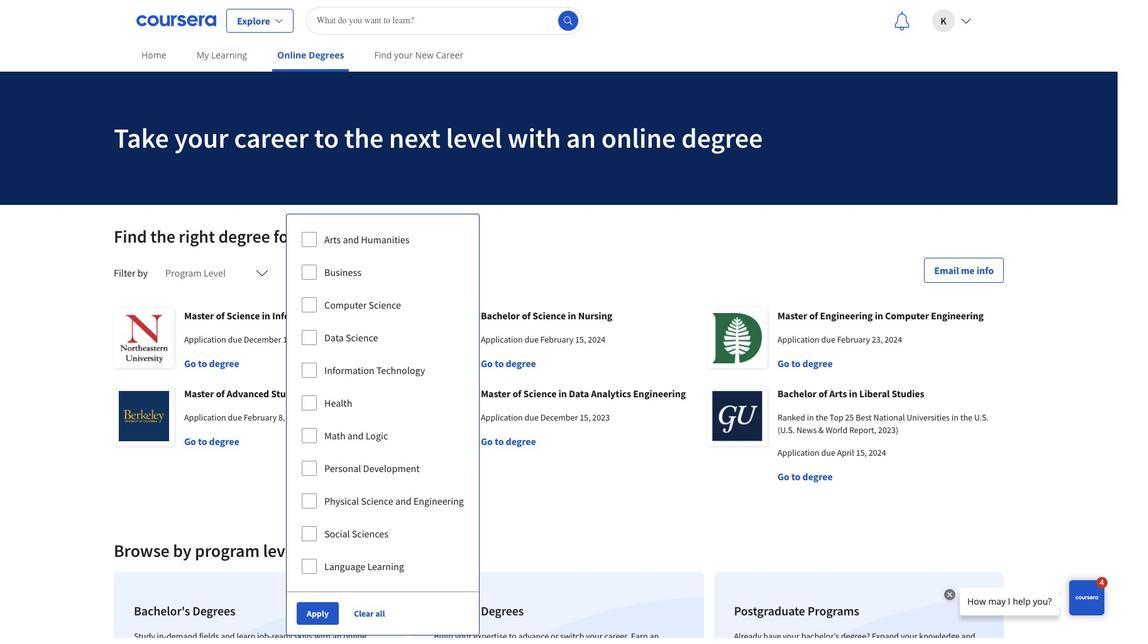 Task type: vqa. For each thing, say whether or not it's contained in the screenshot.
Subject
yes



Task type: describe. For each thing, give the bounding box(es) containing it.
february for engineering
[[838, 334, 871, 345]]

sciences
[[352, 528, 389, 540]]

find for find the right degree for you
[[114, 225, 147, 248]]

to for master of advanced study in engineering
[[198, 435, 207, 448]]

best
[[856, 412, 872, 423]]

career
[[436, 49, 464, 61]]

math and logic
[[325, 430, 388, 442]]

2024 for in
[[287, 412, 305, 423]]

go for master of science in information systems
[[184, 357, 196, 370]]

april
[[838, 447, 855, 459]]

of for bachelor of science in nursing
[[522, 310, 531, 322]]

15, right 'april'
[[857, 447, 868, 459]]

next
[[389, 121, 441, 155]]

information inside options list list box
[[325, 364, 375, 377]]

go for master of advanced study in engineering
[[184, 435, 196, 448]]

master's degrees link
[[414, 572, 704, 639]]

december for data
[[541, 412, 578, 423]]

my learning
[[197, 49, 247, 61]]

technology
[[377, 364, 425, 377]]

study
[[271, 388, 297, 400]]

master of science in data analytics engineering
[[481, 388, 686, 400]]

world
[[826, 425, 848, 436]]

subject
[[294, 267, 326, 279]]

bachelor for bachelor of science in nursing
[[481, 310, 520, 322]]

clear all button
[[349, 603, 390, 625]]

find the right degree for you
[[114, 225, 327, 248]]

development
[[363, 462, 420, 475]]

application due december 15, 2023 for data
[[481, 412, 610, 423]]

online
[[277, 49, 307, 61]]

systems
[[327, 310, 364, 322]]

master for master of science in information systems
[[184, 310, 214, 322]]

for
[[274, 225, 295, 248]]

home link
[[137, 41, 172, 69]]

your for find
[[394, 49, 413, 61]]

programs
[[808, 603, 860, 619]]

go to degree for bachelor of science in nursing
[[481, 357, 536, 370]]

analytics
[[591, 388, 632, 400]]

take
[[114, 121, 169, 155]]

0 vertical spatial level
[[446, 121, 503, 155]]

of for master of engineering in computer engineering
[[810, 310, 819, 322]]

apply button
[[297, 603, 339, 625]]

postgraduate programs
[[735, 603, 860, 619]]

info
[[977, 264, 995, 277]]

engineering up math
[[309, 388, 362, 400]]

degrees for online degrees
[[309, 49, 344, 61]]

find for find your new career
[[375, 49, 392, 61]]

by for filter
[[138, 267, 148, 279]]

bachelor's degrees
[[134, 603, 236, 619]]

universities
[[907, 412, 951, 423]]

degrees for bachelor's degrees
[[193, 603, 236, 619]]

report,
[[850, 425, 877, 436]]

application for master of science in information systems
[[184, 334, 226, 345]]

due for information
[[228, 334, 242, 345]]

go to degree for master of science in data analytics engineering
[[481, 435, 536, 448]]

application for bachelor of science in nursing
[[481, 334, 523, 345]]

go for master of science in data analytics engineering
[[481, 435, 493, 448]]

arts and humanities
[[325, 233, 410, 246]]

email
[[935, 264, 960, 277]]

new
[[415, 49, 434, 61]]

data science
[[325, 332, 378, 344]]

subject button
[[286, 258, 376, 288]]

logic
[[366, 430, 388, 442]]

list containing bachelor's degrees
[[109, 567, 1010, 639]]

ranked in the top 25 best national universities in the u.s. (u.s. news & world report, 2023)
[[778, 412, 990, 436]]

physical science and engineering
[[325, 495, 464, 508]]

postgraduate
[[735, 603, 806, 619]]

master's degrees
[[434, 603, 524, 619]]

national
[[874, 412, 906, 423]]

georgetown university image
[[708, 386, 768, 447]]

2023 for information
[[296, 334, 313, 345]]

bachelor of science in nursing
[[481, 310, 613, 322]]

humanities
[[361, 233, 410, 246]]

engineering up application due february 23, 2024
[[821, 310, 874, 322]]

engineering down email me info
[[932, 310, 985, 322]]

master of science in information systems
[[184, 310, 364, 322]]

1 vertical spatial data
[[569, 388, 590, 400]]

top
[[830, 412, 844, 423]]

math
[[325, 430, 346, 442]]

all
[[376, 608, 385, 620]]

nursing
[[579, 310, 613, 322]]

find your new career link
[[370, 41, 469, 69]]

15, for nursing
[[576, 334, 587, 345]]

clear
[[354, 608, 374, 620]]

go for bachelor of science in nursing
[[481, 357, 493, 370]]

browse by program level
[[114, 540, 299, 562]]

2024 for nursing
[[588, 334, 606, 345]]

data inside options list list box
[[325, 332, 344, 344]]

go to degree for master of engineering in computer engineering
[[778, 357, 833, 370]]

due left 'april'
[[822, 447, 836, 459]]

25
[[846, 412, 855, 423]]

2023 for data
[[593, 412, 610, 423]]

0 vertical spatial information
[[272, 310, 325, 322]]

find your new career
[[375, 49, 464, 61]]

take your career to the next level with an online degree
[[114, 121, 763, 155]]

personal development
[[325, 462, 420, 475]]

go to degree for master of advanced study in engineering
[[184, 435, 239, 448]]

15, for data
[[580, 412, 591, 423]]

with
[[508, 121, 561, 155]]

of for master of science in information systems
[[216, 310, 225, 322]]

to for master of engineering in computer engineering
[[792, 357, 801, 370]]

learning for language learning
[[368, 561, 404, 573]]

computer science
[[325, 299, 401, 311]]

due for nursing
[[525, 334, 539, 345]]

you
[[299, 225, 327, 248]]

the left next
[[345, 121, 384, 155]]

&
[[819, 425, 825, 436]]

my learning link
[[192, 41, 252, 69]]

due for computer
[[822, 334, 836, 345]]



Task type: locate. For each thing, give the bounding box(es) containing it.
an
[[567, 121, 596, 155]]

the left 'u.s.'
[[961, 412, 973, 423]]

master's
[[434, 603, 479, 619]]

1 vertical spatial information
[[325, 364, 375, 377]]

2024 for computer
[[885, 334, 903, 345]]

due for in
[[228, 412, 242, 423]]

degrees right 'master's'
[[481, 603, 524, 619]]

master for master of advanced study in engineering
[[184, 388, 214, 400]]

me
[[962, 264, 975, 277]]

and down development
[[396, 495, 412, 508]]

0 vertical spatial your
[[394, 49, 413, 61]]

1 vertical spatial by
[[173, 540, 192, 562]]

to
[[314, 121, 339, 155], [198, 357, 207, 370], [495, 357, 504, 370], [792, 357, 801, 370], [198, 435, 207, 448], [495, 435, 504, 448], [792, 471, 801, 483]]

1 horizontal spatial by
[[173, 540, 192, 562]]

information down data science
[[325, 364, 375, 377]]

northeastern university image
[[114, 308, 174, 369]]

language
[[325, 561, 366, 573]]

degrees for master's degrees
[[481, 603, 524, 619]]

due down bachelor of science in nursing
[[525, 334, 539, 345]]

application due december 15, 2023 for information
[[184, 334, 313, 345]]

social
[[325, 528, 350, 540]]

by right 'browse'
[[173, 540, 192, 562]]

1 horizontal spatial application due december 15, 2023
[[481, 412, 610, 423]]

0 horizontal spatial 2023
[[296, 334, 313, 345]]

bachelor up ranked
[[778, 388, 817, 400]]

bachelor's degrees link
[[114, 572, 404, 639]]

due left "23,"
[[822, 334, 836, 345]]

of for bachelor of arts in liberal studies
[[819, 388, 828, 400]]

15,
[[283, 334, 294, 345], [576, 334, 587, 345], [580, 412, 591, 423], [857, 447, 868, 459]]

2023
[[296, 334, 313, 345], [593, 412, 610, 423]]

february left 8,
[[244, 412, 277, 423]]

0 vertical spatial application due december 15, 2023
[[184, 334, 313, 345]]

level right program
[[263, 540, 299, 562]]

options list list box
[[287, 215, 479, 592]]

studies
[[892, 388, 925, 400]]

personal
[[325, 462, 361, 475]]

1 vertical spatial level
[[263, 540, 299, 562]]

engineering down development
[[414, 495, 464, 508]]

2023 down analytics
[[593, 412, 610, 423]]

filter
[[114, 267, 136, 279]]

application for master of advanced study in engineering
[[184, 412, 226, 423]]

information
[[272, 310, 325, 322], [325, 364, 375, 377]]

0 vertical spatial learning
[[211, 49, 247, 61]]

0 horizontal spatial data
[[325, 332, 344, 344]]

arts up 'top'
[[830, 388, 848, 400]]

find
[[375, 49, 392, 61], [114, 225, 147, 248]]

8,
[[279, 412, 285, 423]]

(u.s.
[[778, 425, 795, 436]]

university of massachusetts global image
[[411, 308, 471, 369]]

arts
[[325, 233, 341, 246], [830, 388, 848, 400]]

master of engineering in computer engineering
[[778, 310, 985, 322]]

0 vertical spatial bachelor
[[481, 310, 520, 322]]

february down bachelor of science in nursing
[[541, 334, 574, 345]]

computer inside options list list box
[[325, 299, 367, 311]]

your left 'new'
[[394, 49, 413, 61]]

bachelor for bachelor of arts in liberal studies
[[778, 388, 817, 400]]

apply
[[307, 608, 329, 620]]

2024 down nursing
[[588, 334, 606, 345]]

1 horizontal spatial degrees
[[309, 49, 344, 61]]

application due december 15, 2023
[[184, 334, 313, 345], [481, 412, 610, 423]]

1 horizontal spatial find
[[375, 49, 392, 61]]

learning for my learning
[[211, 49, 247, 61]]

2023 down the "master of science in information systems" on the left
[[296, 334, 313, 345]]

data left analytics
[[569, 388, 590, 400]]

in
[[262, 310, 270, 322], [568, 310, 577, 322], [875, 310, 884, 322], [299, 388, 307, 400], [559, 388, 567, 400], [850, 388, 858, 400], [808, 412, 815, 423], [952, 412, 959, 423]]

23,
[[873, 334, 884, 345]]

home
[[142, 49, 167, 61]]

1 horizontal spatial your
[[394, 49, 413, 61]]

program
[[195, 540, 260, 562]]

1 vertical spatial 2023
[[593, 412, 610, 423]]

learning right the my
[[211, 49, 247, 61]]

1 horizontal spatial 2023
[[593, 412, 610, 423]]

dartmouth college image
[[708, 308, 768, 369]]

filter by
[[114, 267, 148, 279]]

bachelor of arts in liberal studies
[[778, 388, 925, 400]]

and
[[343, 233, 359, 246], [348, 430, 364, 442], [396, 495, 412, 508]]

degrees
[[309, 49, 344, 61], [193, 603, 236, 619], [481, 603, 524, 619]]

advanced
[[227, 388, 269, 400]]

due down master of science in data analytics engineering
[[525, 412, 539, 423]]

0 horizontal spatial your
[[174, 121, 229, 155]]

and up business
[[343, 233, 359, 246]]

online degrees
[[277, 49, 344, 61]]

december down the "master of science in information systems" on the left
[[244, 334, 281, 345]]

february left "23,"
[[838, 334, 871, 345]]

0 vertical spatial 2023
[[296, 334, 313, 345]]

my
[[197, 49, 209, 61]]

language learning
[[325, 561, 404, 573]]

learning inside my learning link
[[211, 49, 247, 61]]

15, down nursing
[[576, 334, 587, 345]]

1 vertical spatial find
[[114, 225, 147, 248]]

master for master of engineering in computer engineering
[[778, 310, 808, 322]]

go for master of engineering in computer engineering
[[778, 357, 790, 370]]

due down advanced
[[228, 412, 242, 423]]

0 horizontal spatial find
[[114, 225, 147, 248]]

to for master of science in information systems
[[198, 357, 207, 370]]

bachelor up application due february 15, 2024
[[481, 310, 520, 322]]

15, for information
[[283, 334, 294, 345]]

email me info
[[935, 264, 995, 277]]

0 horizontal spatial level
[[263, 540, 299, 562]]

of for master of science in data analytics engineering
[[513, 388, 522, 400]]

2024 right 8,
[[287, 412, 305, 423]]

engineering inside options list list box
[[414, 495, 464, 508]]

find up filter by
[[114, 225, 147, 248]]

application for master of engineering in computer engineering
[[778, 334, 820, 345]]

1 vertical spatial bachelor
[[778, 388, 817, 400]]

1 vertical spatial your
[[174, 121, 229, 155]]

0 horizontal spatial february
[[244, 412, 277, 423]]

0 horizontal spatial december
[[244, 334, 281, 345]]

social sciences
[[325, 528, 389, 540]]

engineering right analytics
[[634, 388, 686, 400]]

bachelor
[[481, 310, 520, 322], [778, 388, 817, 400]]

0 horizontal spatial learning
[[211, 49, 247, 61]]

2 horizontal spatial degrees
[[481, 603, 524, 619]]

15, down the "master of science in information systems" on the left
[[283, 334, 294, 345]]

news
[[797, 425, 817, 436]]

to for master of science in data analytics engineering
[[495, 435, 504, 448]]

2024 right "23,"
[[885, 334, 903, 345]]

and for math
[[348, 430, 364, 442]]

0 vertical spatial find
[[375, 49, 392, 61]]

browse
[[114, 540, 170, 562]]

actions toolbar
[[287, 592, 479, 635]]

1 vertical spatial application due december 15, 2023
[[481, 412, 610, 423]]

1 vertical spatial and
[[348, 430, 364, 442]]

of
[[216, 310, 225, 322], [522, 310, 531, 322], [810, 310, 819, 322], [216, 388, 225, 400], [513, 388, 522, 400], [819, 388, 828, 400]]

bachelor's
[[134, 603, 190, 619]]

due for data
[[525, 412, 539, 423]]

degrees right bachelor's
[[193, 603, 236, 619]]

business
[[325, 266, 362, 279]]

find left 'new'
[[375, 49, 392, 61]]

email me info button
[[925, 258, 1005, 283]]

1 horizontal spatial learning
[[368, 561, 404, 573]]

1 vertical spatial arts
[[830, 388, 848, 400]]

information technology
[[325, 364, 425, 377]]

0 horizontal spatial by
[[138, 267, 148, 279]]

0 vertical spatial and
[[343, 233, 359, 246]]

0 horizontal spatial computer
[[325, 299, 367, 311]]

your right take
[[174, 121, 229, 155]]

2024 down 2023)
[[869, 447, 887, 459]]

None search field
[[306, 7, 583, 34]]

application due february 15, 2024
[[481, 334, 606, 345]]

u.s.
[[975, 412, 990, 423]]

go
[[184, 357, 196, 370], [481, 357, 493, 370], [778, 357, 790, 370], [184, 435, 196, 448], [481, 435, 493, 448], [778, 471, 790, 483]]

university of california, berkeley image
[[114, 386, 174, 447]]

15, down master of science in data analytics engineering
[[580, 412, 591, 423]]

online
[[602, 121, 676, 155]]

data down systems on the left of page
[[325, 332, 344, 344]]

the
[[345, 121, 384, 155], [150, 225, 175, 248], [816, 412, 829, 423], [961, 412, 973, 423]]

application due april 15, 2024
[[778, 447, 887, 459]]

science
[[369, 299, 401, 311], [227, 310, 260, 322], [533, 310, 566, 322], [346, 332, 378, 344], [524, 388, 557, 400], [361, 495, 394, 508]]

go to degree for master of science in information systems
[[184, 357, 239, 370]]

master
[[184, 310, 214, 322], [778, 310, 808, 322], [184, 388, 214, 400], [481, 388, 511, 400]]

2 horizontal spatial february
[[838, 334, 871, 345]]

list
[[109, 567, 1010, 639]]

0 horizontal spatial bachelor
[[481, 310, 520, 322]]

engineering
[[821, 310, 874, 322], [932, 310, 985, 322], [309, 388, 362, 400], [634, 388, 686, 400], [414, 495, 464, 508]]

application due december 15, 2023 down the "master of science in information systems" on the left
[[184, 334, 313, 345]]

liberal
[[860, 388, 890, 400]]

online degrees link
[[272, 41, 349, 72]]

learning down sciences
[[368, 561, 404, 573]]

1 horizontal spatial arts
[[830, 388, 848, 400]]

arts up subject popup button
[[325, 233, 341, 246]]

0 vertical spatial arts
[[325, 233, 341, 246]]

february for science
[[541, 334, 574, 345]]

and for arts
[[343, 233, 359, 246]]

december down master of science in data analytics engineering
[[541, 412, 578, 423]]

ranked
[[778, 412, 806, 423]]

0 horizontal spatial arts
[[325, 233, 341, 246]]

due down the "master of science in information systems" on the left
[[228, 334, 242, 345]]

level right next
[[446, 121, 503, 155]]

postgraduate programs link
[[714, 572, 1005, 639]]

2 vertical spatial and
[[396, 495, 412, 508]]

by for browse
[[173, 540, 192, 562]]

due
[[228, 334, 242, 345], [525, 334, 539, 345], [822, 334, 836, 345], [228, 412, 242, 423], [525, 412, 539, 423], [822, 447, 836, 459]]

application due february 23, 2024
[[778, 334, 903, 345]]

right
[[179, 225, 215, 248]]

2023)
[[879, 425, 899, 436]]

and right math
[[348, 430, 364, 442]]

1 horizontal spatial december
[[541, 412, 578, 423]]

0 vertical spatial data
[[325, 332, 344, 344]]

1 horizontal spatial computer
[[886, 310, 930, 322]]

computer
[[325, 299, 367, 311], [886, 310, 930, 322]]

health
[[325, 397, 353, 410]]

degree
[[682, 121, 763, 155], [219, 225, 270, 248], [209, 357, 239, 370], [506, 357, 536, 370], [803, 357, 833, 370], [209, 435, 239, 448], [506, 435, 536, 448], [803, 471, 833, 483]]

application for master of science in data analytics engineering
[[481, 412, 523, 423]]

the up &
[[816, 412, 829, 423]]

february for advanced
[[244, 412, 277, 423]]

1 vertical spatial learning
[[368, 561, 404, 573]]

0 horizontal spatial degrees
[[193, 603, 236, 619]]

of for master of advanced study in engineering
[[216, 388, 225, 400]]

to for bachelor of science in nursing
[[495, 357, 504, 370]]

career
[[234, 121, 309, 155]]

1 horizontal spatial bachelor
[[778, 388, 817, 400]]

1 horizontal spatial data
[[569, 388, 590, 400]]

application due february 8, 2024
[[184, 412, 305, 423]]

december for information
[[244, 334, 281, 345]]

physical
[[325, 495, 359, 508]]

master of advanced study in engineering
[[184, 388, 362, 400]]

0 vertical spatial by
[[138, 267, 148, 279]]

your for take
[[174, 121, 229, 155]]

1 vertical spatial december
[[541, 412, 578, 423]]

level
[[446, 121, 503, 155], [263, 540, 299, 562]]

learning inside options list list box
[[368, 561, 404, 573]]

1 horizontal spatial level
[[446, 121, 503, 155]]

0 horizontal spatial application due december 15, 2023
[[184, 334, 313, 345]]

0 vertical spatial december
[[244, 334, 281, 345]]

coursera image
[[137, 10, 216, 31]]

the left right
[[150, 225, 175, 248]]

application due december 15, 2023 down master of science in data analytics engineering
[[481, 412, 610, 423]]

go to degree
[[184, 357, 239, 370], [481, 357, 536, 370], [778, 357, 833, 370], [184, 435, 239, 448], [481, 435, 536, 448], [778, 471, 833, 483]]

master for master of science in data analytics engineering
[[481, 388, 511, 400]]

information down subject
[[272, 310, 325, 322]]

1 horizontal spatial february
[[541, 334, 574, 345]]

by right filter at the left top of the page
[[138, 267, 148, 279]]

degrees right online on the left top
[[309, 49, 344, 61]]

arts inside options list list box
[[325, 233, 341, 246]]

february
[[541, 334, 574, 345], [838, 334, 871, 345], [244, 412, 277, 423]]



